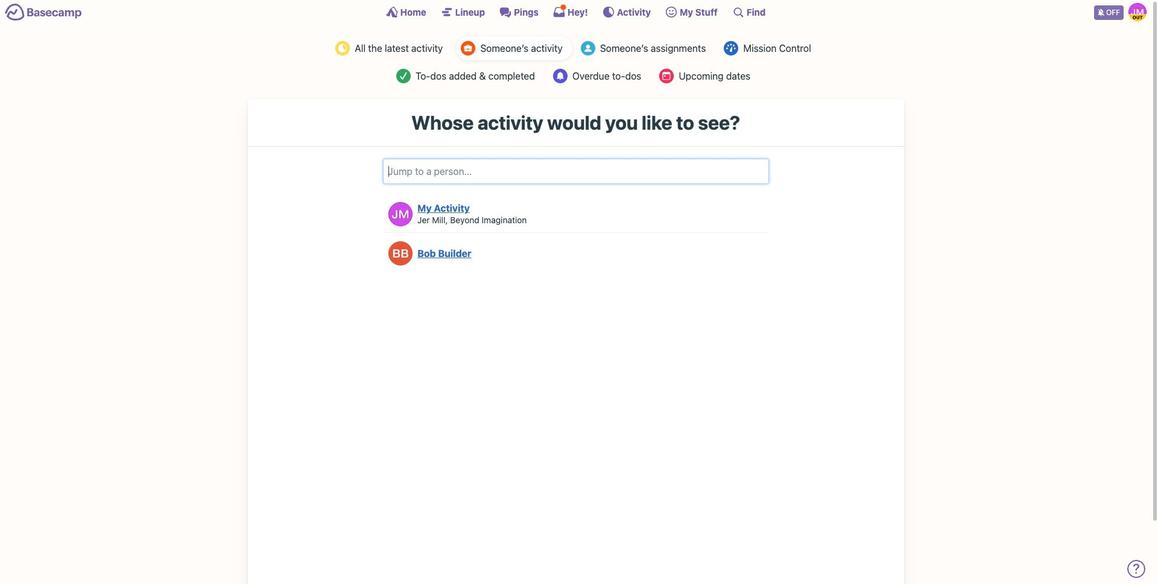 Task type: describe. For each thing, give the bounding box(es) containing it.
gauge image
[[724, 41, 739, 56]]

switch accounts image
[[5, 3, 82, 22]]

todo image
[[396, 69, 411, 83]]

person report image
[[461, 41, 476, 56]]

keyboard shortcut: ⌘ + / image
[[732, 6, 744, 18]]

bob builder image
[[389, 241, 413, 266]]

jer mill, beyond imagination image
[[389, 202, 413, 226]]

event image
[[660, 69, 674, 83]]

reminder image
[[553, 69, 568, 83]]

activity report image
[[336, 41, 350, 56]]



Task type: locate. For each thing, give the bounding box(es) containing it.
list box
[[383, 196, 769, 271]]

assignment image
[[581, 41, 595, 56]]

Jump to a person… text field
[[383, 159, 769, 184]]

jer mill image
[[1129, 3, 1147, 21]]

main element
[[0, 0, 1152, 24]]



Task type: vqa. For each thing, say whether or not it's contained in the screenshot.
password
no



